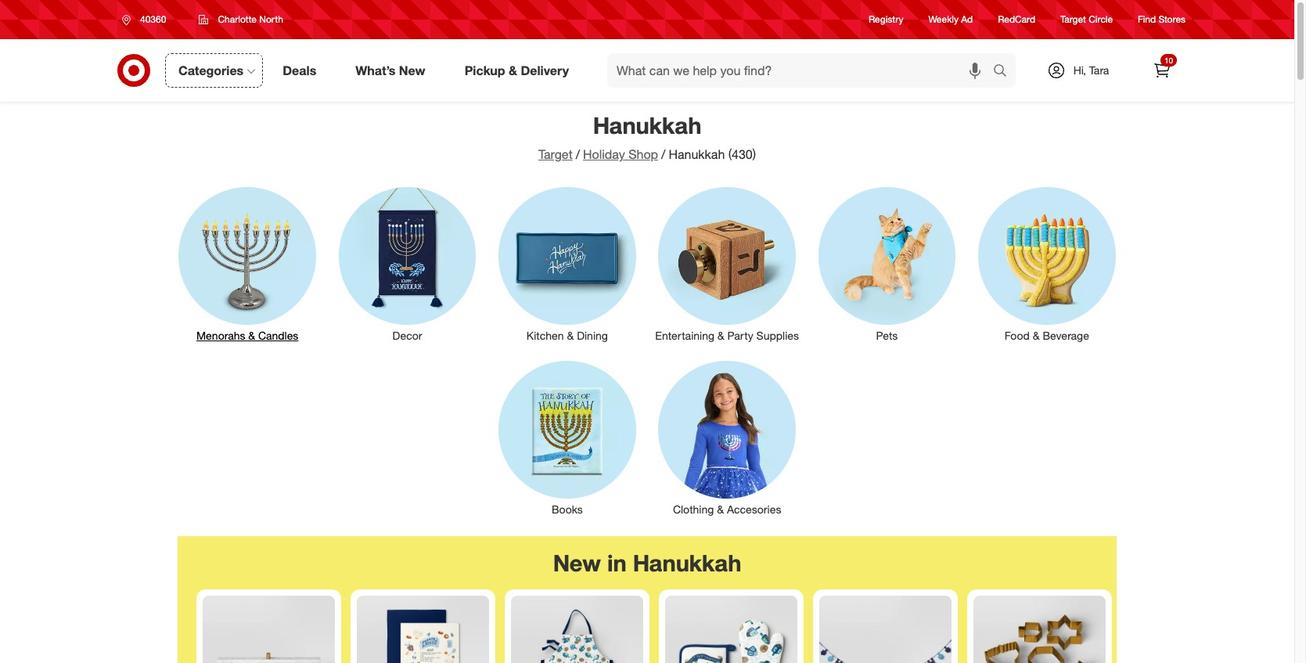 Task type: locate. For each thing, give the bounding box(es) containing it.
delivery
[[521, 62, 569, 78]]

pickup & delivery link
[[451, 53, 589, 88]]

what's
[[356, 62, 396, 78]]

menorahs
[[196, 329, 245, 342]]

dining
[[577, 329, 608, 342]]

& inside "food & beverage" 'link'
[[1033, 329, 1040, 342]]

1 vertical spatial target
[[539, 146, 573, 162]]

find stores
[[1138, 14, 1186, 25]]

holiday
[[583, 146, 625, 162]]

0 horizontal spatial /
[[576, 146, 580, 162]]

party
[[728, 329, 754, 342]]

/ right the target link
[[576, 146, 580, 162]]

40360 button
[[112, 5, 183, 34]]

0 horizontal spatial target
[[539, 146, 573, 162]]

hanukkah down clothing
[[633, 549, 742, 577]]

entertaining
[[656, 329, 715, 342]]

& inside clothing & accesories link
[[717, 503, 724, 516]]

registry
[[869, 14, 904, 25]]

categories
[[178, 62, 244, 78]]

/ right shop
[[662, 146, 666, 162]]

clothing & accesories link
[[647, 358, 807, 518]]

0 horizontal spatial new
[[399, 62, 426, 78]]

redcard
[[998, 14, 1036, 25]]

1 / from the left
[[576, 146, 580, 162]]

target
[[1061, 14, 1086, 25], [539, 146, 573, 162]]

new
[[399, 62, 426, 78], [553, 549, 601, 577]]

& left party
[[718, 329, 725, 342]]

2 vertical spatial hanukkah
[[633, 549, 742, 577]]

target left circle on the right of page
[[1061, 14, 1086, 25]]

& for delivery
[[509, 62, 517, 78]]

north
[[259, 13, 283, 25]]

& left dining
[[567, 329, 574, 342]]

1 horizontal spatial new
[[553, 549, 601, 577]]

0 vertical spatial target
[[1061, 14, 1086, 25]]

& inside 'kitchen & dining' link
[[567, 329, 574, 342]]

charlotte north button
[[189, 5, 293, 34]]

hanukkah left (430)
[[669, 146, 725, 162]]

target link
[[539, 146, 573, 162]]

carousel region
[[178, 536, 1117, 663]]

1 horizontal spatial /
[[662, 146, 666, 162]]

& for candles
[[248, 329, 255, 342]]

& right pickup
[[509, 62, 517, 78]]

holiday shop link
[[583, 146, 658, 162]]

books
[[552, 503, 583, 516]]

clothing & accesories
[[673, 503, 782, 516]]

& inside menorahs & candles 'link'
[[248, 329, 255, 342]]

search
[[986, 64, 1024, 80]]

target circle
[[1061, 14, 1113, 25]]

search button
[[986, 53, 1024, 91]]

what's new
[[356, 62, 426, 78]]

&
[[509, 62, 517, 78], [248, 329, 255, 342], [567, 329, 574, 342], [718, 329, 725, 342], [1033, 329, 1040, 342], [717, 503, 724, 516]]

happy hanukkah garland - threshold™ image
[[820, 596, 952, 663]]

in
[[607, 549, 627, 577]]

& inside entertaining & party supplies link
[[718, 329, 725, 342]]

candles
[[258, 329, 299, 342]]

target circle link
[[1061, 13, 1113, 26]]

target left the holiday
[[539, 146, 573, 162]]

hanukkah
[[593, 111, 702, 139], [669, 146, 725, 162], [633, 549, 742, 577]]

target inside hanukkah target / holiday shop / hanukkah (430)
[[539, 146, 573, 162]]

/
[[576, 146, 580, 162], [662, 146, 666, 162]]

new right what's
[[399, 62, 426, 78]]

circle
[[1089, 14, 1113, 25]]

kitchen & dining link
[[487, 184, 647, 344]]

new inside carousel region
[[553, 549, 601, 577]]

10
[[1165, 56, 1173, 65]]

10 link
[[1145, 53, 1180, 88]]

& right food
[[1033, 329, 1040, 342]]

hanukkah inside carousel region
[[633, 549, 742, 577]]

categories link
[[165, 53, 263, 88]]

new left in
[[553, 549, 601, 577]]

1 vertical spatial new
[[553, 549, 601, 577]]

What can we help you find? suggestions appear below search field
[[608, 53, 997, 88]]

1 horizontal spatial target
[[1061, 14, 1086, 25]]

hi,
[[1074, 63, 1087, 77]]

registry link
[[869, 13, 904, 26]]

6pc hanukkah cookie cutter set - threshold™ image
[[974, 596, 1106, 663]]

deals link
[[269, 53, 336, 88]]

& inside the pickup & delivery 'link'
[[509, 62, 517, 78]]

hanukkah up shop
[[593, 111, 702, 139]]

menorahs & candles
[[196, 329, 299, 342]]

shop
[[629, 146, 658, 162]]

decor link
[[327, 184, 487, 344]]

& left candles
[[248, 329, 255, 342]]

find
[[1138, 14, 1156, 25]]

& right clothing
[[717, 503, 724, 516]]

0 vertical spatial hanukkah
[[593, 111, 702, 139]]

& for accesories
[[717, 503, 724, 516]]

clothing
[[673, 503, 714, 516]]



Task type: vqa. For each thing, say whether or not it's contained in the screenshot.
menorahs
yes



Task type: describe. For each thing, give the bounding box(es) containing it.
find stores link
[[1138, 13, 1186, 26]]

menorahs & candles link
[[168, 184, 327, 344]]

beverage
[[1043, 329, 1090, 342]]

kitchen & dining
[[527, 329, 608, 342]]

2 / from the left
[[662, 146, 666, 162]]

1 vertical spatial hanukkah
[[669, 146, 725, 162]]

marble and metal menorah holder gold - threshold™ image
[[203, 596, 335, 663]]

pets link
[[807, 184, 967, 344]]

ad
[[962, 14, 973, 25]]

food & beverage link
[[967, 184, 1127, 344]]

accesories
[[727, 503, 782, 516]]

new in hanukkah
[[553, 549, 742, 577]]

decor
[[393, 329, 422, 342]]

target inside target circle link
[[1061, 14, 1086, 25]]

& for beverage
[[1033, 329, 1040, 342]]

40360
[[140, 13, 166, 25]]

charlotte north
[[218, 13, 283, 25]]

deals
[[283, 62, 316, 78]]

pickup
[[465, 62, 505, 78]]

0 vertical spatial new
[[399, 62, 426, 78]]

pets
[[876, 329, 898, 342]]

& for dining
[[567, 329, 574, 342]]

what's new link
[[342, 53, 445, 88]]

hi, tara
[[1074, 63, 1110, 77]]

weekly ad
[[929, 14, 973, 25]]

hanukkah dreidel printed kids apron - threshold™ image
[[511, 596, 644, 663]]

entertaining & party supplies
[[656, 329, 799, 342]]

food
[[1005, 329, 1030, 342]]

kitchen
[[527, 329, 564, 342]]

food & beverage
[[1005, 329, 1090, 342]]

(430)
[[729, 146, 756, 162]]

hanukkah target / holiday shop / hanukkah (430)
[[539, 111, 756, 162]]

tara
[[1090, 63, 1110, 77]]

pickup & delivery
[[465, 62, 569, 78]]

hanukkah latkes recipe kitchen towel set - threshold™ image
[[357, 596, 489, 663]]

weekly ad link
[[929, 13, 973, 26]]

entertaining & party supplies link
[[647, 184, 807, 344]]

charlotte
[[218, 13, 257, 25]]

stores
[[1159, 14, 1186, 25]]

books link
[[487, 358, 647, 518]]

weekly
[[929, 14, 959, 25]]

supplies
[[757, 329, 799, 342]]

hanukkah dreidel printed oven mitt and potholder set - threshold™ image
[[665, 596, 798, 663]]

redcard link
[[998, 13, 1036, 26]]

& for party
[[718, 329, 725, 342]]



